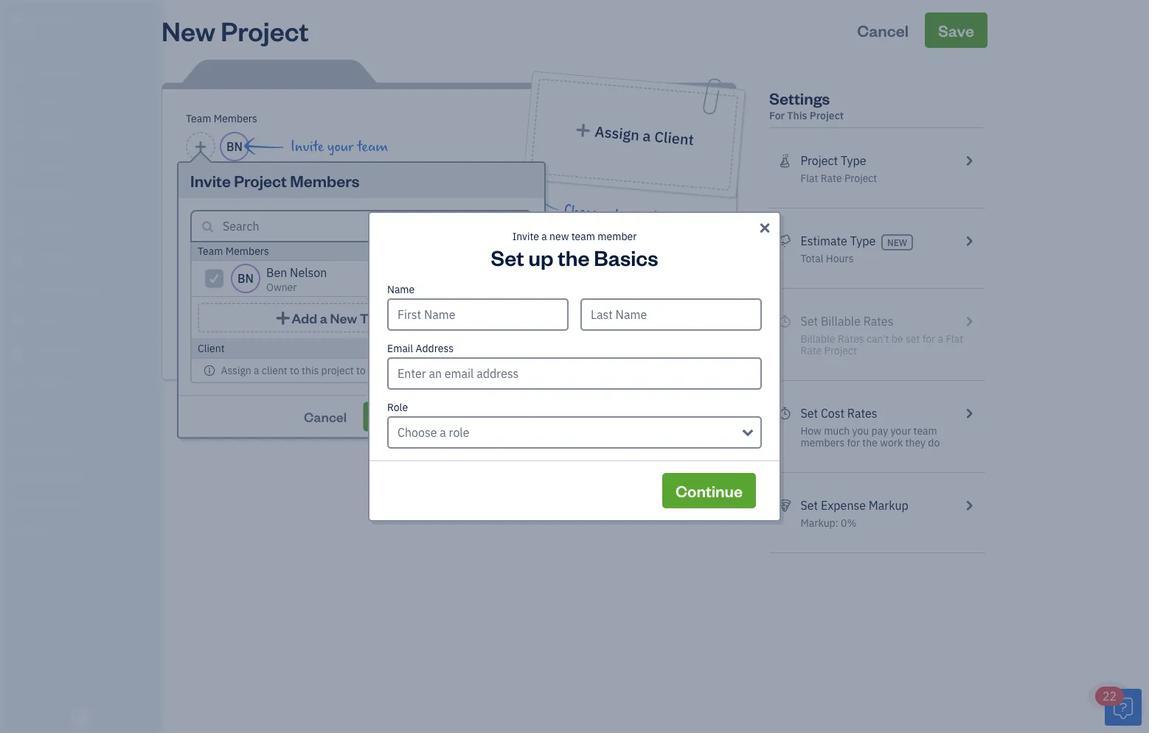 Task type: locate. For each thing, give the bounding box(es) containing it.
the inside choose who you're billing the project to
[[562, 220, 582, 238]]

0 vertical spatial chevronright image
[[962, 152, 976, 170]]

project inside choose who you're billing the project to
[[584, 222, 624, 242]]

2 vertical spatial assign
[[221, 364, 251, 377]]

a inside assign a client
[[642, 126, 652, 146]]

a for assign a client
[[642, 126, 652, 146]]

team members up the and
[[11, 443, 75, 455]]

to inside choose who you're billing the project to
[[626, 226, 639, 243]]

type
[[841, 153, 866, 169], [850, 233, 876, 249]]

the left member
[[562, 220, 582, 238]]

0 horizontal spatial role
[[449, 425, 470, 441]]

to for who
[[626, 226, 639, 243]]

2 horizontal spatial assign
[[594, 122, 640, 145]]

items and services
[[11, 470, 89, 482]]

invite down add team member icon
[[190, 170, 231, 191]]

a
[[642, 126, 652, 146], [542, 230, 547, 243], [320, 309, 327, 327], [288, 329, 295, 345], [254, 364, 259, 377], [440, 425, 446, 441]]

team up add team member icon
[[186, 112, 211, 125]]

0 vertical spatial the
[[562, 220, 582, 238]]

update
[[376, 408, 422, 426]]

name
[[387, 283, 415, 297]]

this
[[302, 364, 319, 377]]

choose inside choose a role field
[[398, 425, 437, 441]]

0 vertical spatial cancel button
[[844, 13, 922, 48]]

team members up end date in  format text field
[[198, 245, 269, 258]]

add
[[292, 309, 317, 327], [264, 329, 286, 345]]

nelson right "ben"
[[290, 265, 327, 281]]

1 vertical spatial services
[[53, 470, 89, 482]]

0 vertical spatial set
[[491, 243, 524, 271]]

owner for ben
[[266, 281, 297, 294]]

cancel
[[857, 20, 909, 41], [304, 408, 347, 426]]

team
[[357, 139, 388, 155], [571, 230, 595, 243], [914, 425, 937, 438]]

chevronright image for project type
[[962, 152, 976, 170]]

owner
[[12, 29, 41, 41], [266, 281, 297, 294]]

0 vertical spatial client
[[654, 127, 695, 149]]

choose
[[563, 203, 603, 222], [398, 425, 437, 441]]

to left this
[[290, 364, 299, 377]]

choose inside choose who you're billing the project to
[[563, 203, 603, 222]]

1 vertical spatial set
[[801, 406, 818, 422]]

2 horizontal spatial invite
[[512, 230, 539, 243]]

choose for who
[[563, 203, 603, 222]]

choose down role
[[398, 425, 437, 441]]

cancel button down assign a client to this project to invite them.
[[291, 402, 360, 432]]

End date in  format text field
[[180, 267, 359, 283]]

2 horizontal spatial to
[[626, 226, 639, 243]]

1 horizontal spatial plus image
[[574, 122, 592, 138]]

nelson left llc
[[12, 14, 45, 28]]

plus image
[[574, 122, 592, 138], [248, 328, 262, 346]]

0 vertical spatial choose
[[563, 203, 603, 222]]

Project Description text field
[[180, 221, 586, 238]]

date
[[200, 247, 222, 261]]

services down end date
[[180, 298, 227, 312]]

Search text field
[[223, 218, 401, 235]]

cancel button left save button
[[844, 13, 922, 48]]

filter
[[436, 219, 460, 233]]

project right this
[[321, 364, 354, 377]]

info image
[[509, 246, 521, 257], [204, 365, 215, 377]]

estimate
[[801, 233, 847, 249]]

chevronright image
[[962, 232, 976, 250]]

1 horizontal spatial assign
[[375, 245, 406, 258]]

apps link
[[4, 409, 158, 435]]

0 horizontal spatial settings
[[11, 525, 45, 537]]

0 vertical spatial add
[[292, 309, 317, 327]]

projects image
[[778, 152, 792, 170]]

settings inside settings link
[[11, 525, 45, 537]]

a for add a new team member
[[320, 309, 327, 327]]

type up hours
[[850, 233, 876, 249]]

as
[[408, 245, 419, 258]]

to up the basics
[[626, 226, 639, 243]]

First Name text field
[[387, 299, 569, 331]]

team up project name text box
[[357, 139, 388, 155]]

0 vertical spatial new
[[162, 13, 215, 48]]

role
[[476, 219, 494, 233], [449, 425, 470, 441]]

2 vertical spatial team
[[914, 425, 937, 438]]

1 vertical spatial choose
[[398, 425, 437, 441]]

0 vertical spatial nelson
[[12, 14, 45, 28]]

1 vertical spatial chevronright image
[[962, 405, 976, 423]]

end
[[180, 247, 198, 261]]

expenses image
[[778, 497, 792, 515]]

1 vertical spatial invite
[[190, 170, 231, 191]]

llc
[[48, 14, 68, 28]]

estimate image
[[10, 128, 27, 142]]

1 horizontal spatial project
[[421, 245, 454, 258]]

continue
[[676, 481, 743, 502]]

0 horizontal spatial team
[[357, 139, 388, 155]]

0 horizontal spatial nelson
[[12, 14, 45, 28]]

1 vertical spatial plus image
[[248, 328, 262, 346]]

0 horizontal spatial services
[[53, 470, 89, 482]]

assign for assign a client to this project to invite them.
[[221, 364, 251, 377]]

1 vertical spatial add
[[264, 329, 286, 345]]

add inside button
[[264, 329, 286, 345]]

0 horizontal spatial owner
[[12, 29, 41, 41]]

0 vertical spatial role
[[476, 219, 494, 233]]

2 vertical spatial project
[[321, 364, 354, 377]]

add up add a service
[[292, 309, 317, 327]]

1 vertical spatial nelson
[[290, 265, 327, 281]]

to left the invite
[[356, 364, 366, 377]]

new
[[550, 230, 569, 243]]

project
[[584, 222, 624, 242], [421, 245, 454, 258], [321, 364, 354, 377]]

assign
[[594, 122, 640, 145], [375, 245, 406, 258], [221, 364, 251, 377]]

cancel left save
[[857, 20, 909, 41]]

rates
[[847, 406, 878, 422]]

Enter an email address text field
[[387, 358, 762, 390]]

basics
[[594, 243, 658, 271]]

role right by
[[476, 219, 494, 233]]

1 horizontal spatial your
[[891, 425, 911, 438]]

set left up
[[491, 243, 524, 271]]

invite for invite your team
[[291, 139, 324, 155]]

assign for assign as project manager
[[375, 245, 406, 258]]

1 vertical spatial team
[[571, 230, 595, 243]]

service
[[297, 329, 336, 345]]

1 vertical spatial cancel button
[[291, 402, 360, 432]]

add for add a new team member
[[292, 309, 317, 327]]

0 vertical spatial type
[[841, 153, 866, 169]]

filter by role button
[[415, 219, 528, 233]]

invoice image
[[10, 159, 27, 173]]

set
[[491, 243, 524, 271], [801, 406, 818, 422], [801, 498, 818, 514]]

1 vertical spatial project
[[421, 245, 454, 258]]

owner inside nelson llc owner
[[12, 29, 41, 41]]

type for estimate type
[[850, 233, 876, 249]]

Choose a role field
[[387, 417, 762, 449]]

plus image for add
[[248, 328, 262, 346]]

2 horizontal spatial project
[[584, 222, 624, 242]]

pay
[[872, 425, 888, 438]]

set up how
[[801, 406, 818, 422]]

the right for
[[863, 436, 878, 450]]

project right as
[[421, 245, 454, 258]]

plus image left assign a client
[[574, 122, 592, 138]]

1 horizontal spatial choose
[[563, 203, 603, 222]]

new
[[887, 237, 907, 248]]

0 vertical spatial owner
[[12, 29, 41, 41]]

a inside field
[[440, 425, 446, 441]]

settings down bank
[[11, 525, 45, 537]]

client inside assign a client
[[654, 127, 695, 149]]

2 vertical spatial chevronright image
[[962, 497, 976, 515]]

0 vertical spatial services
[[180, 298, 227, 312]]

nelson llc owner
[[12, 14, 68, 41]]

a inside button
[[320, 309, 327, 327]]

plus image inside add a service button
[[248, 328, 262, 346]]

0 horizontal spatial new
[[162, 13, 215, 48]]

cancel button
[[844, 13, 922, 48], [291, 402, 360, 432]]

your right pay at the bottom
[[891, 425, 911, 438]]

1 horizontal spatial team
[[571, 230, 595, 243]]

0 horizontal spatial info image
[[204, 365, 215, 377]]

choose up new
[[563, 203, 603, 222]]

services
[[180, 298, 227, 312], [53, 470, 89, 482]]

2 vertical spatial the
[[863, 436, 878, 450]]

2 horizontal spatial team
[[914, 425, 937, 438]]

up
[[528, 243, 554, 271]]

plus image left add a service
[[248, 328, 262, 346]]

your up project name text box
[[327, 139, 354, 155]]

this
[[787, 109, 807, 122]]

settings up this
[[769, 87, 830, 108]]

0 horizontal spatial plus image
[[248, 328, 262, 346]]

0 horizontal spatial cancel
[[304, 408, 347, 426]]

0 vertical spatial invite
[[291, 139, 324, 155]]

1 horizontal spatial add
[[292, 309, 317, 327]]

owner inside ben nelson owner
[[266, 281, 297, 294]]

1 vertical spatial client
[[198, 342, 225, 355]]

add team member image
[[194, 138, 207, 156]]

add a new team member
[[292, 309, 448, 327]]

1 vertical spatial the
[[558, 243, 590, 271]]

3 chevronright image from the top
[[962, 497, 976, 515]]

1 vertical spatial settings
[[11, 525, 45, 537]]

chevronright image
[[962, 152, 976, 170], [962, 405, 976, 423], [962, 497, 976, 515]]

0 horizontal spatial choose
[[398, 425, 437, 441]]

0 vertical spatial assign
[[594, 122, 640, 145]]

the
[[562, 220, 582, 238], [558, 243, 590, 271], [863, 436, 878, 450]]

assign inside assign a client
[[594, 122, 640, 145]]

them.
[[396, 364, 423, 377]]

estimate type
[[801, 233, 876, 249]]

0 vertical spatial project
[[584, 222, 624, 242]]

continue button
[[662, 474, 756, 509]]

client
[[262, 364, 288, 377]]

markup
[[869, 498, 909, 514]]

1 vertical spatial new
[[330, 309, 357, 327]]

1 horizontal spatial to
[[356, 364, 366, 377]]

0 vertical spatial settings
[[769, 87, 830, 108]]

1 vertical spatial owner
[[266, 281, 297, 294]]

1 chevronright image from the top
[[962, 152, 976, 170]]

owner up dashboard icon
[[12, 29, 41, 41]]

1 vertical spatial cancel
[[304, 408, 347, 426]]

team members up add team member icon
[[186, 112, 257, 125]]

timetracking image
[[778, 405, 792, 423]]

team
[[186, 112, 211, 125], [198, 245, 223, 258], [360, 309, 394, 327], [424, 408, 459, 426], [11, 443, 34, 455]]

invite left new
[[512, 230, 539, 243]]

1 horizontal spatial nelson
[[290, 265, 327, 281]]

1 horizontal spatial client
[[654, 127, 695, 149]]

plus image inside assign a client button
[[574, 122, 592, 138]]

assign for assign a client
[[594, 122, 640, 145]]

bn
[[226, 139, 243, 155], [238, 271, 254, 287]]

services right the and
[[53, 470, 89, 482]]

1 vertical spatial bn
[[238, 271, 254, 287]]

1 vertical spatial your
[[891, 425, 911, 438]]

0 vertical spatial plus image
[[574, 122, 592, 138]]

1 horizontal spatial invite
[[291, 139, 324, 155]]

project image
[[10, 252, 27, 266]]

2 vertical spatial team members
[[11, 443, 75, 455]]

project up the basics
[[584, 222, 624, 242]]

team members inside main element
[[11, 443, 75, 455]]

a for invite a new team member set up the basics
[[542, 230, 547, 243]]

settings for this project
[[769, 87, 844, 122]]

for
[[769, 109, 785, 122]]

1 vertical spatial role
[[449, 425, 470, 441]]

team up items
[[11, 443, 34, 455]]

project
[[221, 13, 309, 48], [810, 109, 844, 122], [801, 153, 838, 169], [234, 170, 287, 191], [845, 172, 877, 185]]

2 chevronright image from the top
[[962, 405, 976, 423]]

1 horizontal spatial owner
[[266, 281, 297, 294]]

1 horizontal spatial info image
[[509, 246, 521, 257]]

project for who
[[584, 222, 624, 242]]

set up the basics dialog
[[0, 194, 1149, 540]]

invite project members
[[190, 170, 360, 191]]

invite up the invite project members
[[291, 139, 324, 155]]

1 horizontal spatial cancel button
[[844, 13, 922, 48]]

type up the flat rate project
[[841, 153, 866, 169]]

1 horizontal spatial new
[[330, 309, 357, 327]]

invite
[[291, 139, 324, 155], [190, 170, 231, 191], [512, 230, 539, 243]]

cancel for the right 'cancel' button
[[857, 20, 909, 41]]

money image
[[10, 313, 27, 328]]

1 vertical spatial assign
[[375, 245, 406, 258]]

team down the name
[[360, 309, 394, 327]]

settings inside settings for this project
[[769, 87, 830, 108]]

1 horizontal spatial settings
[[769, 87, 830, 108]]

owner up plus icon
[[266, 281, 297, 294]]

0 horizontal spatial assign
[[221, 364, 251, 377]]

nelson inside ben nelson owner
[[290, 265, 327, 281]]

1 horizontal spatial role
[[476, 219, 494, 233]]

add inside button
[[292, 309, 317, 327]]

set for set expense markup
[[801, 498, 818, 514]]

0 horizontal spatial invite
[[190, 170, 231, 191]]

info image left the client
[[204, 365, 215, 377]]

client
[[654, 127, 695, 149], [198, 342, 225, 355]]

end date
[[180, 247, 222, 261]]

1 horizontal spatial cancel
[[857, 20, 909, 41]]

estimates image
[[778, 232, 792, 250]]

1 vertical spatial team members
[[198, 245, 269, 258]]

1 vertical spatial type
[[850, 233, 876, 249]]

team members
[[186, 112, 257, 125], [198, 245, 269, 258], [11, 443, 75, 455]]

add down plus icon
[[264, 329, 286, 345]]

set up markup:
[[801, 498, 818, 514]]

Last Name text field
[[581, 299, 762, 331]]

add a service
[[264, 329, 336, 345]]

bn left "ben"
[[238, 271, 254, 287]]

team inside team members link
[[11, 443, 34, 455]]

0 horizontal spatial your
[[327, 139, 354, 155]]

new
[[162, 13, 215, 48], [330, 309, 357, 327]]

team right new
[[571, 230, 595, 243]]

invite your team
[[291, 139, 388, 155]]

team right work
[[914, 425, 937, 438]]

role inside choose a role field
[[449, 425, 470, 441]]

0 horizontal spatial add
[[264, 329, 286, 345]]

0 horizontal spatial project
[[321, 364, 354, 377]]

2 vertical spatial invite
[[512, 230, 539, 243]]

cancel down assign a client to this project to invite them.
[[304, 408, 347, 426]]

the right up
[[558, 243, 590, 271]]

info image down caretdown "icon"
[[509, 246, 521, 257]]

bn right add team member icon
[[226, 139, 243, 155]]

2 vertical spatial set
[[801, 498, 818, 514]]

filter by role
[[436, 219, 494, 233]]

0 vertical spatial cancel
[[857, 20, 909, 41]]

a inside invite a new team member set up the basics
[[542, 230, 547, 243]]

team right 'update'
[[424, 408, 459, 426]]

role right 'update'
[[449, 425, 470, 441]]



Task type: vqa. For each thing, say whether or not it's contained in the screenshot.
rightmost New
yes



Task type: describe. For each thing, give the bounding box(es) containing it.
expense image
[[10, 221, 27, 235]]

flat
[[801, 172, 818, 185]]

you
[[852, 425, 869, 438]]

ben
[[266, 265, 287, 281]]

who
[[605, 206, 630, 225]]

0 vertical spatial team members
[[186, 112, 257, 125]]

set inside invite a new team member set up the basics
[[491, 243, 524, 271]]

do
[[928, 436, 940, 450]]

Project Name text field
[[180, 181, 586, 210]]

add a new team member button
[[198, 303, 525, 333]]

set expense markup
[[801, 498, 909, 514]]

total
[[801, 252, 824, 266]]

project inside settings for this project
[[810, 109, 844, 122]]

chevronright image for set cost rates
[[962, 405, 976, 423]]

0 horizontal spatial cancel button
[[291, 402, 360, 432]]

role for filter by role
[[476, 219, 494, 233]]

member
[[598, 230, 637, 243]]

your inside 'how much you pay your team members for the work they do'
[[891, 425, 911, 438]]

role for choose a role
[[449, 425, 470, 441]]

set for set cost rates
[[801, 406, 818, 422]]

address
[[416, 342, 454, 356]]

1 vertical spatial info image
[[204, 365, 215, 377]]

cancel for left 'cancel' button
[[304, 408, 347, 426]]

role
[[387, 401, 408, 415]]

update team members button
[[363, 402, 533, 432]]

choose a role
[[398, 425, 470, 441]]

and
[[36, 470, 51, 482]]

timer image
[[10, 283, 27, 297]]

0 horizontal spatial client
[[198, 342, 225, 355]]

settings for settings for this project
[[769, 87, 830, 108]]

settings link
[[4, 519, 158, 544]]

you're
[[632, 209, 669, 228]]

expense
[[821, 498, 866, 514]]

assign a client to this project to invite them.
[[221, 364, 423, 377]]

team inside 'how much you pay your team members for the work they do'
[[914, 425, 937, 438]]

by
[[462, 219, 474, 233]]

freshbooks image
[[69, 710, 93, 728]]

assign a client button
[[530, 78, 738, 191]]

plus image for assign
[[574, 122, 592, 138]]

payment image
[[10, 190, 27, 204]]

flat rate project
[[801, 172, 877, 185]]

new project
[[162, 13, 309, 48]]

team members link
[[4, 437, 158, 463]]

bank
[[11, 498, 32, 510]]

close image
[[757, 219, 773, 237]]

type for project type
[[841, 153, 866, 169]]

how much you pay your team members for the work they do
[[801, 425, 940, 450]]

team inside update team members button
[[424, 408, 459, 426]]

invite a new team member set up the basics
[[491, 230, 658, 271]]

choose for a
[[398, 425, 437, 441]]

1 horizontal spatial services
[[180, 298, 227, 312]]

hours
[[826, 252, 854, 266]]

caretdown image
[[516, 221, 528, 232]]

how
[[801, 425, 822, 438]]

dashboard image
[[10, 66, 27, 80]]

owner for nelson
[[12, 29, 41, 41]]

team inside invite a new team member set up the basics
[[571, 230, 595, 243]]

members inside button
[[461, 408, 519, 426]]

nelson inside nelson llc owner
[[12, 14, 45, 28]]

save button
[[925, 13, 988, 48]]

markup: 0%
[[801, 517, 857, 530]]

members inside main element
[[36, 443, 75, 455]]

chevronright image for set expense markup
[[962, 497, 976, 515]]

0%
[[841, 517, 857, 530]]

a for assign a client to this project to invite them.
[[254, 364, 259, 377]]

members
[[801, 436, 845, 450]]

email
[[387, 342, 413, 356]]

0 vertical spatial your
[[327, 139, 354, 155]]

services inside main element
[[53, 470, 89, 482]]

bank connections link
[[4, 491, 158, 517]]

project type
[[801, 153, 866, 169]]

settings for settings
[[11, 525, 45, 537]]

invite for invite project members
[[190, 170, 231, 191]]

manager
[[456, 245, 497, 258]]

0 vertical spatial info image
[[509, 246, 521, 257]]

total hours
[[801, 252, 854, 266]]

to for a
[[356, 364, 366, 377]]

ben nelson owner
[[266, 265, 327, 294]]

email address
[[387, 342, 454, 356]]

set cost rates
[[801, 406, 878, 422]]

0 vertical spatial bn
[[226, 139, 243, 155]]

items and services link
[[4, 464, 158, 490]]

chart image
[[10, 344, 27, 359]]

new inside button
[[330, 309, 357, 327]]

client image
[[10, 97, 27, 111]]

0 horizontal spatial to
[[290, 364, 299, 377]]

add a service button
[[180, 324, 404, 350]]

work
[[880, 436, 903, 450]]

billing
[[671, 212, 708, 231]]

much
[[824, 425, 850, 438]]

settings image
[[415, 221, 433, 232]]

project for a
[[321, 364, 354, 377]]

assign as project manager
[[375, 245, 497, 258]]

team up end date in  format text field
[[198, 245, 223, 258]]

a for choose a role
[[440, 425, 446, 441]]

they
[[905, 436, 926, 450]]

invite
[[368, 364, 393, 377]]

a for add a service
[[288, 329, 295, 345]]

save
[[938, 20, 974, 41]]

bank connections
[[11, 498, 87, 510]]

connections
[[34, 498, 87, 510]]

plus image
[[275, 311, 292, 326]]

apps
[[11, 416, 33, 428]]

main element
[[0, 0, 199, 734]]

rate
[[821, 172, 842, 185]]

the inside invite a new team member set up the basics
[[558, 243, 590, 271]]

cost
[[821, 406, 845, 422]]

items
[[11, 470, 34, 482]]

invite inside invite a new team member set up the basics
[[512, 230, 539, 243]]

choose who you're billing the project to
[[562, 203, 708, 243]]

0 vertical spatial team
[[357, 139, 388, 155]]

the inside 'how much you pay your team members for the work they do'
[[863, 436, 878, 450]]

update team members
[[376, 408, 519, 426]]

member
[[397, 309, 448, 327]]

team inside add a new team member button
[[360, 309, 394, 327]]

markup:
[[801, 517, 839, 530]]

add for add a service
[[264, 329, 286, 345]]

assign a client
[[594, 122, 695, 149]]

report image
[[10, 375, 27, 390]]

for
[[847, 436, 860, 450]]



